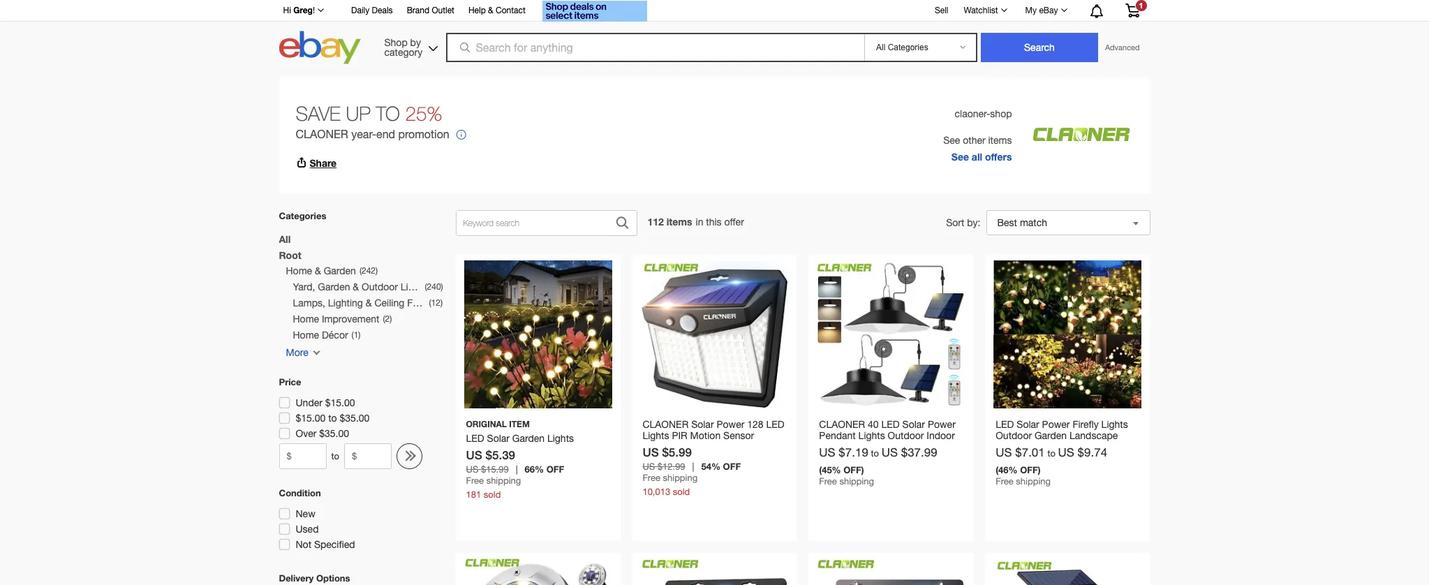 Task type: vqa. For each thing, say whether or not it's contained in the screenshot.


Task type: describe. For each thing, give the bounding box(es) containing it.
not
[[296, 539, 312, 550]]

$37.99
[[902, 446, 938, 460]]

led inside claoner 40 led solar power pendant lights outdoor indoor garden yard shed lamp us $7.19 to us $37.99 (45% off) free shipping
[[882, 419, 900, 430]]

brand outlet link
[[407, 3, 455, 19]]

category
[[385, 46, 423, 58]]

0 vertical spatial home
[[286, 265, 312, 277]]

sold for 54%
[[673, 487, 690, 497]]

wall
[[748, 441, 766, 453]]

solar for wall
[[692, 419, 714, 430]]

us right fairy
[[1059, 446, 1075, 460]]

daily deals
[[351, 6, 393, 15]]

my
[[1026, 6, 1037, 15]]

power for wall
[[717, 419, 745, 430]]

off) inside claoner 40 led solar power pendant lights outdoor indoor garden yard shed lamp us $7.19 to us $37.99 (45% off) free shipping
[[844, 464, 865, 476]]

free inside led solar power firefly lights outdoor garden landscape swaying fairy decor lamp us $7.01 to us $9.74 (46% off) free shipping
[[996, 476, 1014, 487]]

$12.99
[[658, 462, 686, 472]]

10,013
[[643, 487, 671, 497]]

this
[[706, 217, 722, 228]]

1 vertical spatial see
[[952, 151, 970, 162]]

40
[[868, 419, 879, 430]]

lamps,
[[293, 298, 325, 309]]

us up (46% on the right bottom of the page
[[996, 446, 1013, 460]]

lighting
[[328, 298, 363, 309]]

price
[[279, 377, 301, 388]]

1 vertical spatial $15.00
[[296, 413, 326, 424]]

& down yard, garden & outdoor living link
[[366, 298, 372, 309]]

shipping inside 54% off free shipping 10,013 sold
[[663, 473, 698, 483]]

(1)
[[352, 330, 361, 340]]

yard
[[855, 441, 874, 453]]

Enter minimum price field
[[279, 444, 327, 469]]

112
[[648, 216, 664, 228]]

security
[[682, 441, 718, 453]]

help & contact link
[[469, 3, 526, 19]]

us right yard
[[882, 446, 898, 460]]

led solar power firefly lights outdoor garden landscape swaying fairy decor lamp us $7.01 to us $9.74 (46% off) free shipping
[[996, 419, 1129, 487]]

garden inside claoner 40 led solar power pendant lights outdoor indoor garden yard shed lamp us $7.19 to us $37.99 (45% off) free shipping
[[820, 441, 852, 453]]

fans
[[407, 298, 429, 309]]

$7.01
[[1016, 446, 1046, 460]]

shop by category button
[[378, 31, 441, 61]]

sensor
[[724, 430, 755, 441]]

claoner for claoner solar power 128 led lights pir motion sensor outdoor security lamp wall
[[643, 419, 689, 430]]

pendant
[[820, 430, 856, 441]]

claoner year-end promotion
[[296, 128, 450, 140]]

pir
[[672, 430, 688, 441]]

home & garden link
[[286, 263, 356, 279]]

us left $15.99
[[466, 464, 479, 475]]

0 vertical spatial $35.00
[[340, 413, 370, 424]]

$5.99
[[663, 445, 692, 460]]

see other items see all offers
[[944, 134, 1013, 162]]

lights inside claoner 40 led solar power pendant lights outdoor indoor garden yard shed lamp us $7.19 to us $37.99 (45% off) free shipping
[[859, 430, 886, 441]]

claoner-shop
[[955, 108, 1013, 119]]

improvement
[[322, 314, 380, 325]]

offers
[[986, 151, 1013, 162]]

delivery options
[[279, 573, 350, 584]]

firefly
[[1073, 419, 1099, 430]]

in
[[696, 217, 704, 228]]

original item
[[466, 419, 530, 430]]

to
[[376, 102, 400, 125]]

sort
[[947, 217, 965, 228]]

shipping inside 66% off free shipping 181 sold
[[487, 476, 521, 486]]

more button
[[286, 347, 319, 358]]

decor
[[1060, 441, 1086, 453]]

to inside claoner 40 led solar power pendant lights outdoor indoor garden yard shed lamp us $7.19 to us $37.99 (45% off) free shipping
[[871, 448, 880, 459]]

Keyword search text field
[[457, 211, 609, 235]]

item
[[509, 419, 530, 430]]

best match
[[998, 217, 1048, 228]]

all
[[972, 151, 983, 162]]

indoor
[[927, 430, 955, 441]]

Search for anything text field
[[448, 34, 862, 61]]

free inside claoner 40 led solar power pendant lights outdoor indoor garden yard shed lamp us $7.19 to us $37.99 (45% off) free shipping
[[820, 476, 837, 487]]

2 chevron right image from the left
[[407, 451, 418, 463]]

66%
[[525, 464, 544, 475]]

home improvement link
[[293, 312, 380, 328]]

décor
[[322, 330, 348, 341]]

yard, garden & outdoor living link
[[293, 279, 427, 295]]

sell link
[[929, 5, 955, 15]]

$9.74
[[1078, 446, 1108, 460]]

items inside see other items see all offers
[[989, 134, 1013, 146]]

us left $12.99 at the bottom of page
[[643, 462, 655, 472]]

66% off free shipping 181 sold
[[466, 464, 565, 500]]

1 vertical spatial items
[[667, 216, 693, 228]]

living
[[401, 282, 427, 293]]

by:
[[968, 217, 981, 228]]

more
[[286, 347, 309, 358]]

us up "(45%"
[[820, 446, 836, 460]]

see all offers link
[[952, 148, 1013, 165]]

shipping inside led solar power firefly lights outdoor garden landscape swaying fairy decor lamp us $7.01 to us $9.74 (46% off) free shipping
[[1017, 476, 1051, 487]]

claoner-
[[955, 108, 991, 119]]

shop
[[991, 108, 1013, 119]]

see other items link
[[944, 132, 1013, 148]]

offer
[[725, 217, 745, 228]]

1 vertical spatial home
[[293, 314, 319, 325]]

promotion
[[399, 128, 450, 140]]

landscape
[[1070, 430, 1119, 441]]

used
[[296, 524, 319, 535]]

ceiling
[[375, 298, 405, 309]]

share
[[310, 157, 337, 169]]

shipping inside claoner 40 led solar power pendant lights outdoor indoor garden yard shed lamp us $7.19 to us $37.99 (45% off) free shipping
[[840, 476, 875, 487]]

1 link
[[1117, 0, 1149, 20]]

free inside 66% off free shipping 181 sold
[[466, 476, 484, 486]]

hi
[[283, 6, 291, 15]]

sell
[[935, 5, 949, 15]]

none submit inside shop by category banner
[[981, 33, 1099, 62]]

end
[[377, 128, 395, 140]]



Task type: locate. For each thing, give the bounding box(es) containing it.
0 horizontal spatial solar
[[692, 419, 714, 430]]

daily
[[351, 6, 370, 15]]

brand
[[407, 6, 430, 15]]

advanced
[[1106, 43, 1140, 52]]

claoner inside claoner 40 led solar power pendant lights outdoor indoor garden yard shed lamp us $7.19 to us $37.99 (45% off) free shipping
[[820, 419, 866, 430]]

claoner-shop profile image image
[[1029, 83, 1134, 188]]

power up fairy
[[1043, 419, 1071, 430]]

0 horizontal spatial items
[[667, 216, 693, 228]]

2 lamp from the left
[[902, 441, 927, 453]]

1 off) from the left
[[844, 464, 865, 476]]

account navigation
[[276, 0, 1151, 24]]

save
[[296, 102, 341, 125]]

free up 181
[[466, 476, 484, 486]]

items left in
[[667, 216, 693, 228]]

1 vertical spatial $35.00
[[319, 428, 349, 439]]

&
[[488, 6, 494, 15], [315, 265, 321, 277], [353, 282, 359, 293], [366, 298, 372, 309]]

1 horizontal spatial solar
[[903, 419, 926, 430]]

off) down $7.01
[[1021, 464, 1041, 476]]

1 solar from the left
[[692, 419, 714, 430]]

(2)
[[383, 314, 392, 324]]

off) down $7.19
[[844, 464, 865, 476]]

$15.00
[[325, 397, 355, 409], [296, 413, 326, 424]]

swaying
[[996, 441, 1033, 453]]

128
[[748, 419, 764, 430]]

1 horizontal spatial led
[[882, 419, 900, 430]]

power for us
[[1043, 419, 1071, 430]]

specified
[[314, 539, 355, 550]]

112 items in this offer
[[648, 216, 745, 228]]

free
[[643, 473, 661, 483], [466, 476, 484, 486], [820, 476, 837, 487], [996, 476, 1014, 487]]

solar up swaying
[[1017, 419, 1040, 430]]

1 horizontal spatial power
[[928, 419, 956, 430]]

solar up security
[[692, 419, 714, 430]]

claoner inside claoner solar power 128 led lights pir motion sensor outdoor security lamp wall
[[643, 419, 689, 430]]

us $5.39 us $15.99
[[466, 448, 516, 475]]

off right "54%" at the bottom of page
[[723, 461, 741, 472]]

3 solar from the left
[[1017, 419, 1040, 430]]

2 led from the left
[[882, 419, 900, 430]]

(45%
[[820, 464, 841, 476]]

(12)
[[429, 298, 443, 308]]

off for 66%
[[547, 464, 565, 475]]

ebay
[[1040, 6, 1059, 15]]

0 vertical spatial see
[[944, 134, 961, 146]]

3 power from the left
[[1043, 419, 1071, 430]]

54%
[[702, 461, 721, 472]]

free down "(45%"
[[820, 476, 837, 487]]

& up lamps, lighting & ceiling fans link
[[353, 282, 359, 293]]

1 horizontal spatial off
[[723, 461, 741, 472]]

off right 66%
[[547, 464, 565, 475]]

garden up $7.01
[[1035, 430, 1067, 441]]

1 led from the left
[[767, 419, 785, 430]]

shipping down $12.99 at the bottom of page
[[663, 473, 698, 483]]

us
[[643, 445, 659, 460], [820, 446, 836, 460], [882, 446, 898, 460], [996, 446, 1013, 460], [1059, 446, 1075, 460], [466, 448, 483, 462], [643, 462, 655, 472], [466, 464, 479, 475]]

solar for us
[[1017, 419, 1040, 430]]

lamp inside claoner solar power 128 led lights pir motion sensor outdoor security lamp wall
[[720, 441, 745, 453]]

lights inside led solar power firefly lights outdoor garden landscape swaying fairy decor lamp us $7.01 to us $9.74 (46% off) free shipping
[[1102, 419, 1129, 430]]

new used not specified
[[296, 509, 355, 550]]

led
[[767, 419, 785, 430], [882, 419, 900, 430], [996, 419, 1015, 430]]

None submit
[[981, 33, 1099, 62]]

power inside claoner solar power 128 led lights pir motion sensor outdoor security lamp wall
[[717, 419, 745, 430]]

claoner solar power 128 led lights pir motion sensor outdoor security lamp wall
[[643, 419, 785, 453]]

led inside led solar power firefly lights outdoor garden landscape swaying fairy decor lamp us $7.01 to us $9.74 (46% off) free shipping
[[996, 419, 1015, 430]]

lights up $7.19
[[859, 430, 886, 441]]

led inside claoner solar power 128 led lights pir motion sensor outdoor security lamp wall
[[767, 419, 785, 430]]

best match button
[[987, 210, 1151, 235]]

power up $37.99
[[928, 419, 956, 430]]

shipping down (46% on the right bottom of the page
[[1017, 476, 1051, 487]]

shipping down $15.99
[[487, 476, 521, 486]]

$15.99
[[481, 464, 509, 475]]

claoner down save
[[296, 128, 348, 140]]

power inside led solar power firefly lights outdoor garden landscape swaying fairy decor lamp us $7.01 to us $9.74 (46% off) free shipping
[[1043, 419, 1071, 430]]

lamp right the shed
[[902, 441, 927, 453]]

free down (46% on the right bottom of the page
[[996, 476, 1014, 487]]

solar
[[692, 419, 714, 430], [903, 419, 926, 430], [1017, 419, 1040, 430]]

solar inside claoner 40 led solar power pendant lights outdoor indoor garden yard shed lamp us $7.19 to us $37.99 (45% off) free shipping
[[903, 419, 926, 430]]

garden
[[324, 265, 356, 277], [318, 282, 350, 293], [1035, 430, 1067, 441], [820, 441, 852, 453]]

all
[[279, 233, 291, 245]]

solar inside claoner solar power 128 led lights pir motion sensor outdoor security lamp wall
[[692, 419, 714, 430]]

home up more button
[[293, 330, 319, 341]]

25%
[[405, 102, 442, 125]]

lamps, lighting & ceiling fans link
[[293, 295, 429, 312]]

advanced link
[[1099, 34, 1147, 61]]

items up offers
[[989, 134, 1013, 146]]

off inside 54% off free shipping 10,013 sold
[[723, 461, 741, 472]]

1 power from the left
[[717, 419, 745, 430]]

condition
[[279, 488, 321, 499]]

power left 128
[[717, 419, 745, 430]]

claoner up $7.19
[[820, 419, 866, 430]]

0 horizontal spatial led
[[767, 419, 785, 430]]

0 horizontal spatial sold
[[484, 490, 501, 500]]

garden inside led solar power firefly lights outdoor garden landscape swaying fairy decor lamp us $7.01 to us $9.74 (46% off) free shipping
[[1035, 430, 1067, 441]]

lights left pir
[[643, 430, 670, 441]]

sold right 181
[[484, 490, 501, 500]]

power inside claoner 40 led solar power pendant lights outdoor indoor garden yard shed lamp us $7.19 to us $37.99 (45% off) free shipping
[[928, 419, 956, 430]]

by
[[410, 37, 421, 48]]

other
[[963, 134, 986, 146]]

$35.00 right over
[[319, 428, 349, 439]]

home down lamps,
[[293, 314, 319, 325]]

lamp inside claoner 40 led solar power pendant lights outdoor indoor garden yard shed lamp us $7.19 to us $37.99 (45% off) free shipping
[[902, 441, 927, 453]]

lights
[[1102, 419, 1129, 430], [643, 430, 670, 441], [859, 430, 886, 441]]

outdoor up $12.99 at the bottom of page
[[643, 441, 679, 453]]

lamp for us
[[1089, 441, 1114, 453]]

1 horizontal spatial items
[[989, 134, 1013, 146]]

lights inside claoner solar power 128 led lights pir motion sensor outdoor security lamp wall
[[643, 430, 670, 441]]

0 horizontal spatial off
[[547, 464, 565, 475]]

0 horizontal spatial lamp
[[720, 441, 745, 453]]

(240)
[[425, 282, 443, 292]]

categories
[[279, 210, 326, 221]]

off
[[723, 461, 741, 472], [547, 464, 565, 475]]

all root home & garden (242) yard, garden & outdoor living (240) lamps, lighting & ceiling fans (12) home improvement (2) home décor (1) more
[[279, 233, 443, 358]]

0 horizontal spatial claoner
[[296, 128, 348, 140]]

solar inside led solar power firefly lights outdoor garden landscape swaying fairy decor lamp us $7.01 to us $9.74 (46% off) free shipping
[[1017, 419, 1040, 430]]

2 horizontal spatial claoner
[[820, 419, 866, 430]]

1 horizontal spatial sold
[[673, 487, 690, 497]]

get an extra 15% off image
[[543, 1, 647, 22]]

0 horizontal spatial off)
[[844, 464, 865, 476]]

us up $15.99
[[466, 448, 483, 462]]

contact
[[496, 6, 526, 15]]

us $5.99 us $12.99
[[643, 445, 692, 472]]

1 horizontal spatial off)
[[1021, 464, 1041, 476]]

see left other
[[944, 134, 961, 146]]

off) inside led solar power firefly lights outdoor garden landscape swaying fairy decor lamp us $7.01 to us $9.74 (46% off) free shipping
[[1021, 464, 1041, 476]]

off for 54%
[[723, 461, 741, 472]]

my ebay
[[1026, 6, 1059, 15]]

sold for 66%
[[484, 490, 501, 500]]

lights right firefly
[[1102, 419, 1129, 430]]

new
[[296, 509, 316, 520]]

& inside account navigation
[[488, 6, 494, 15]]

save up to 25%
[[296, 102, 442, 125]]

2 horizontal spatial lamp
[[1089, 441, 1114, 453]]

shipping down "(45%"
[[840, 476, 875, 487]]

us up $12.99 at the bottom of page
[[643, 445, 659, 460]]

price under $15.00 $15.00 to $35.00 over $35.00
[[279, 377, 370, 439]]

lamp for wall
[[720, 441, 745, 453]]

see left all
[[952, 151, 970, 162]]

2 horizontal spatial led
[[996, 419, 1015, 430]]

2 horizontal spatial power
[[1043, 419, 1071, 430]]

free up 10,013
[[643, 473, 661, 483]]

outdoor up $37.99
[[888, 430, 925, 441]]

to inside price under $15.00 $15.00 to $35.00 over $35.00
[[328, 413, 337, 424]]

& up yard,
[[315, 265, 321, 277]]

shop by category
[[385, 37, 423, 58]]

to inside led solar power firefly lights outdoor garden landscape swaying fairy decor lamp us $7.01 to us $9.74 (46% off) free shipping
[[1048, 448, 1056, 459]]

share button
[[296, 157, 337, 169]]

2 power from the left
[[928, 419, 956, 430]]

claoner for claoner year-end promotion
[[296, 128, 348, 140]]

0 horizontal spatial lights
[[643, 430, 670, 441]]

lamp inside led solar power firefly lights outdoor garden landscape swaying fairy decor lamp us $7.01 to us $9.74 (46% off) free shipping
[[1089, 441, 1114, 453]]

fairy
[[1036, 441, 1057, 453]]

root
[[279, 249, 302, 261]]

sold inside 66% off free shipping 181 sold
[[484, 490, 501, 500]]

free inside 54% off free shipping 10,013 sold
[[643, 473, 661, 483]]

1 lamp from the left
[[720, 441, 745, 453]]

claoner 40 led solar power pendant lights outdoor indoor garden yard shed lamp us $7.19 to us $37.99 (45% off) free shipping
[[820, 419, 956, 487]]

outdoor
[[362, 282, 398, 293], [888, 430, 925, 441], [996, 430, 1033, 441], [643, 441, 679, 453]]

1 horizontal spatial lamp
[[902, 441, 927, 453]]

sold right 10,013
[[673, 487, 690, 497]]

led right 128
[[767, 419, 785, 430]]

$7.19
[[839, 446, 869, 460]]

help
[[469, 6, 486, 15]]

0 vertical spatial items
[[989, 134, 1013, 146]]

off)
[[844, 464, 865, 476], [1021, 464, 1041, 476]]

54% off free shipping 10,013 sold
[[643, 461, 741, 497]]

shop by category banner
[[276, 0, 1151, 68]]

(242)
[[360, 266, 378, 276]]

claoner up $5.99
[[643, 419, 689, 430]]

2 off) from the left
[[1021, 464, 1041, 476]]

$35.00 up enter maximum price field
[[340, 413, 370, 424]]

deals
[[372, 6, 393, 15]]

garden up yard, garden & outdoor living link
[[324, 265, 356, 277]]

2 solar from the left
[[903, 419, 926, 430]]

led up swaying
[[996, 419, 1015, 430]]

$15.00 down under
[[296, 413, 326, 424]]

up
[[346, 102, 371, 125]]

items
[[989, 134, 1013, 146], [667, 216, 693, 228]]

3 lamp from the left
[[1089, 441, 1114, 453]]

0 horizontal spatial power
[[717, 419, 745, 430]]

sort by:
[[947, 217, 981, 228]]

0 vertical spatial $15.00
[[325, 397, 355, 409]]

outdoor inside all root home & garden (242) yard, garden & outdoor living (240) lamps, lighting & ceiling fans (12) home improvement (2) home décor (1) more
[[362, 282, 398, 293]]

lamp down firefly
[[1089, 441, 1114, 453]]

home décor link
[[293, 328, 348, 344]]

outdoor inside claoner solar power 128 led lights pir motion sensor outdoor security lamp wall
[[643, 441, 679, 453]]

2 horizontal spatial lights
[[1102, 419, 1129, 430]]

off inside 66% off free shipping 181 sold
[[547, 464, 565, 475]]

motion
[[691, 430, 721, 441]]

match
[[1021, 217, 1048, 228]]

year-
[[352, 128, 377, 140]]

led right the 40
[[882, 419, 900, 430]]

over
[[296, 428, 317, 439]]

181
[[466, 490, 481, 500]]

home up yard,
[[286, 265, 312, 277]]

1 chevron right image from the left
[[403, 451, 414, 463]]

3 led from the left
[[996, 419, 1015, 430]]

sold
[[673, 487, 690, 497], [484, 490, 501, 500]]

watchlist link
[[957, 2, 1014, 19]]

shop
[[385, 37, 408, 48]]

1 horizontal spatial claoner
[[643, 419, 689, 430]]

outdoor inside led solar power firefly lights outdoor garden landscape swaying fairy decor lamp us $7.01 to us $9.74 (46% off) free shipping
[[996, 430, 1033, 441]]

garden up "(45%"
[[820, 441, 852, 453]]

outdoor inside claoner 40 led solar power pendant lights outdoor indoor garden yard shed lamp us $7.19 to us $37.99 (45% off) free shipping
[[888, 430, 925, 441]]

1 horizontal spatial lights
[[859, 430, 886, 441]]

outdoor up $7.01
[[996, 430, 1033, 441]]

Enter maximum price field
[[344, 444, 392, 469]]

information image
[[457, 130, 466, 141]]

& right help
[[488, 6, 494, 15]]

garden up lighting
[[318, 282, 350, 293]]

yard,
[[293, 282, 315, 293]]

sold inside 54% off free shipping 10,013 sold
[[673, 487, 690, 497]]

outdoor up ceiling
[[362, 282, 398, 293]]

2 vertical spatial home
[[293, 330, 319, 341]]

to
[[328, 413, 337, 424], [871, 448, 880, 459], [1048, 448, 1056, 459], [331, 451, 340, 462]]

1
[[1140, 1, 1144, 10]]

original
[[466, 419, 507, 430]]

chevron right image
[[403, 451, 414, 463], [407, 451, 418, 463]]

2 horizontal spatial solar
[[1017, 419, 1040, 430]]

solar up $37.99
[[903, 419, 926, 430]]

$15.00 right under
[[325, 397, 355, 409]]

lamp left "wall"
[[720, 441, 745, 453]]



